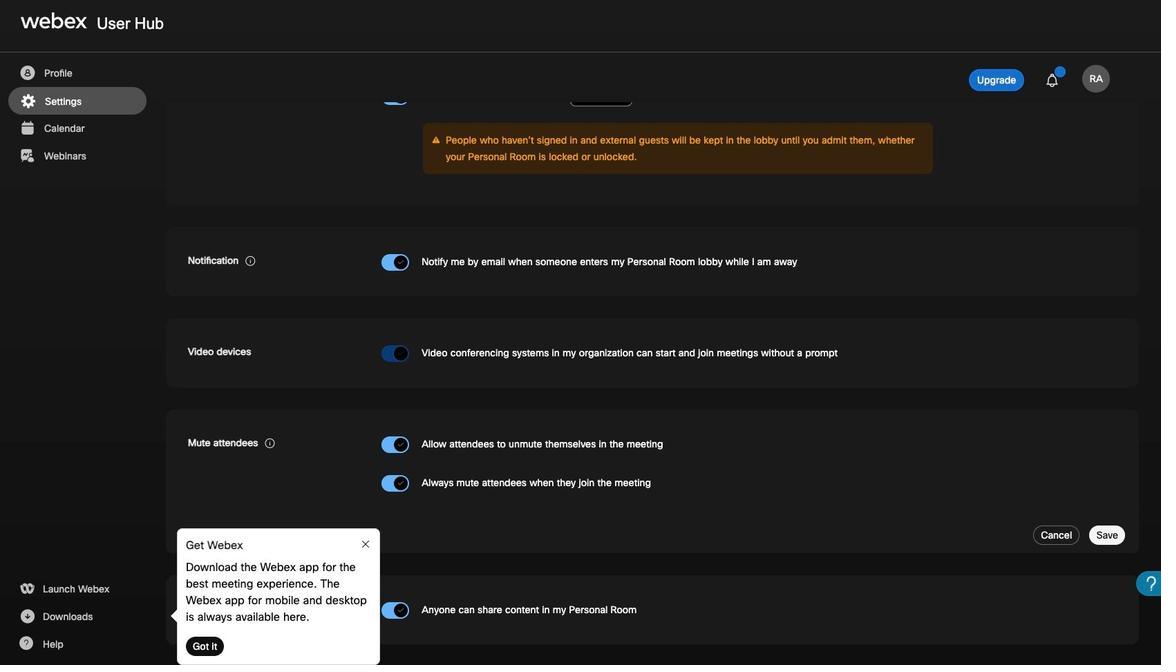 Task type: locate. For each thing, give the bounding box(es) containing it.
mds people circle_filled image
[[19, 65, 36, 82]]

mds content download_filled image
[[19, 609, 36, 626]]

mds webinar_filled image
[[19, 148, 36, 165]]

cisco webex image
[[21, 12, 87, 29]]

tooltip
[[170, 529, 380, 666]]

mds meetings_filled image
[[19, 120, 36, 137]]

ng help active image
[[19, 637, 33, 651]]

mds check_bold image
[[398, 441, 405, 450], [398, 480, 405, 489]]

mds webex helix filled image
[[19, 582, 35, 598]]

0 vertical spatial mds check_bold image
[[398, 259, 405, 268]]

1 vertical spatial mds check_bold image
[[398, 350, 405, 359]]

0 vertical spatial mds check_bold image
[[398, 441, 405, 450]]

mds check_bold image
[[398, 259, 405, 268], [398, 350, 405, 359], [398, 607, 405, 616]]

2 vertical spatial mds check_bold image
[[398, 607, 405, 616]]

automatically lock my meeting 5 minutes after the meeting starts. image
[[382, 88, 409, 105]]

1 vertical spatial mds check_bold image
[[398, 480, 405, 489]]

mds cancel_bold image
[[360, 539, 371, 550]]



Task type: vqa. For each thing, say whether or not it's contained in the screenshot.
Change profile picture Element on the top of the page
no



Task type: describe. For each thing, give the bounding box(es) containing it.
1 mds check_bold image from the top
[[398, 259, 405, 268]]

mds settings_filled image
[[19, 93, 37, 110]]

3 mds check_bold image from the top
[[398, 607, 405, 616]]

2 mds check_bold image from the top
[[398, 350, 405, 359]]

2 mds check_bold image from the top
[[398, 480, 405, 489]]

1 mds check_bold image from the top
[[398, 441, 405, 450]]



